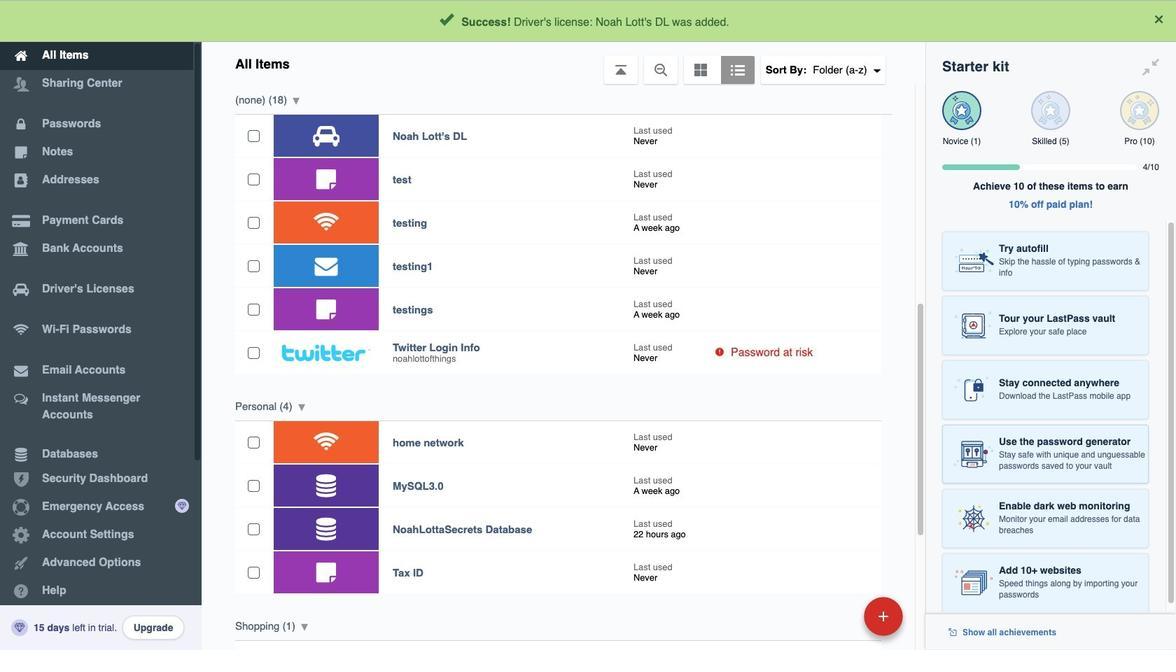 Task type: vqa. For each thing, say whether or not it's contained in the screenshot.
alert
yes



Task type: locate. For each thing, give the bounding box(es) containing it.
new item navigation
[[768, 593, 911, 650]]

Search search field
[[337, 6, 897, 36]]

alert
[[0, 0, 1176, 42]]



Task type: describe. For each thing, give the bounding box(es) containing it.
new item element
[[768, 596, 908, 636]]

vault options navigation
[[202, 42, 925, 84]]

search my vault text field
[[337, 6, 897, 36]]

main navigation navigation
[[0, 0, 202, 650]]



